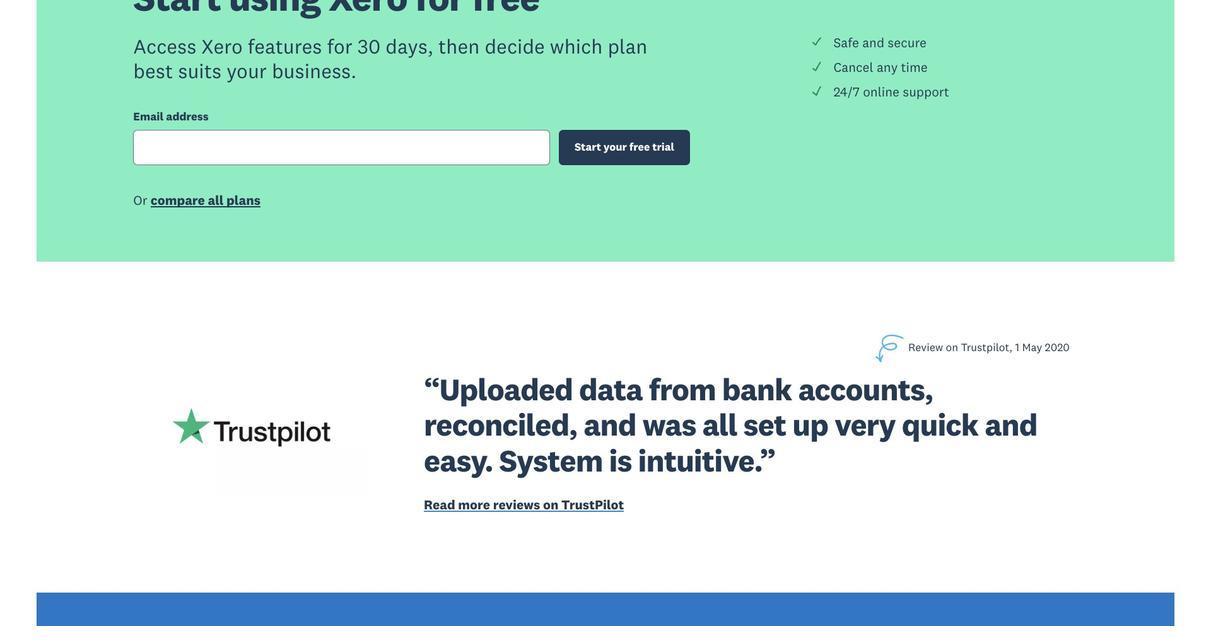 Task type: locate. For each thing, give the bounding box(es) containing it.
0 horizontal spatial all
[[208, 192, 224, 209]]

24/7
[[834, 83, 860, 100]]

included image
[[812, 36, 823, 47], [812, 61, 823, 72], [812, 85, 823, 97]]

1 vertical spatial on
[[543, 497, 559, 514]]

easy.
[[424, 442, 493, 480]]

review
[[909, 341, 944, 355]]

included image left 24/7
[[812, 85, 823, 97]]

read more reviews on trustpilot
[[424, 497, 624, 514]]

all left set
[[703, 406, 737, 444]]

uploaded data from bank accounts, reconciled, and was all set up very quick and easy. system is intuitive.
[[424, 370, 1038, 480]]

compare all plans link
[[151, 192, 261, 212]]

up
[[793, 406, 829, 444]]

trustpilot,
[[961, 341, 1013, 355]]

was
[[643, 406, 696, 444]]

access
[[133, 34, 196, 59]]

1 vertical spatial your
[[604, 140, 627, 154]]

plans
[[227, 192, 261, 209]]

and
[[863, 34, 885, 51], [584, 406, 636, 444], [985, 406, 1038, 444]]

2 included image from the top
[[812, 61, 823, 72]]

0 vertical spatial included image
[[812, 36, 823, 47]]

which
[[550, 34, 603, 59]]

trial
[[653, 140, 675, 154]]

data
[[579, 370, 643, 409]]

free
[[630, 140, 650, 154]]

xero
[[202, 34, 243, 59]]

2 horizontal spatial and
[[985, 406, 1038, 444]]

all
[[208, 192, 224, 209], [703, 406, 737, 444]]

0 vertical spatial all
[[208, 192, 224, 209]]

0 horizontal spatial your
[[227, 58, 267, 83]]

on right reviews
[[543, 497, 559, 514]]

1 included image from the top
[[812, 36, 823, 47]]

1 horizontal spatial on
[[946, 341, 959, 355]]

may
[[1023, 341, 1043, 355]]

email
[[133, 109, 164, 123]]

your right suits
[[227, 58, 267, 83]]

1 horizontal spatial your
[[604, 140, 627, 154]]

business.
[[272, 58, 357, 83]]

1 horizontal spatial all
[[703, 406, 737, 444]]

bank
[[722, 370, 792, 409]]

safe
[[834, 34, 859, 51]]

your
[[227, 58, 267, 83], [604, 140, 627, 154]]

your left free
[[604, 140, 627, 154]]

included image for safe and secure
[[812, 36, 823, 47]]

included image for cancel any time
[[812, 61, 823, 72]]

cancel
[[834, 59, 874, 76]]

start your free trial
[[575, 140, 675, 154]]

on right review
[[946, 341, 959, 355]]

or compare all plans
[[133, 192, 261, 209]]

on
[[946, 341, 959, 355], [543, 497, 559, 514]]

address
[[166, 109, 209, 123]]

1 vertical spatial all
[[703, 406, 737, 444]]

all left plans
[[208, 192, 224, 209]]

1
[[1016, 341, 1020, 355]]

your inside 'access xero features for 30 days, then decide which plan best suits your business.'
[[227, 58, 267, 83]]

2 vertical spatial included image
[[812, 85, 823, 97]]

3 included image from the top
[[812, 85, 823, 97]]

or
[[133, 192, 147, 209]]

included image left safe
[[812, 36, 823, 47]]

0 vertical spatial your
[[227, 58, 267, 83]]

best
[[133, 58, 173, 83]]

included image left cancel
[[812, 61, 823, 72]]

0 horizontal spatial on
[[543, 497, 559, 514]]

suits
[[178, 58, 222, 83]]

days,
[[386, 34, 434, 59]]

start
[[575, 140, 601, 154]]

for
[[327, 34, 353, 59]]

1 vertical spatial included image
[[812, 61, 823, 72]]

trustpilot
[[562, 497, 624, 514]]

uploaded
[[439, 370, 573, 409]]



Task type: vqa. For each thing, say whether or not it's contained in the screenshot.
the leftmost privacy
no



Task type: describe. For each thing, give the bounding box(es) containing it.
0 vertical spatial on
[[946, 341, 959, 355]]

time
[[901, 59, 928, 76]]

set
[[744, 406, 787, 444]]

email address
[[133, 109, 209, 123]]

2020
[[1045, 341, 1070, 355]]

safe and secure
[[834, 34, 927, 51]]

plan
[[608, 34, 648, 59]]

features
[[248, 34, 322, 59]]

cancel any time
[[834, 59, 928, 76]]

quick
[[902, 406, 979, 444]]

24/7 online support
[[834, 83, 950, 100]]

reconciled,
[[424, 406, 578, 444]]

more
[[458, 497, 490, 514]]

system
[[499, 442, 603, 480]]

then
[[439, 34, 480, 59]]

review on trustpilot, 1 may 2020
[[909, 341, 1070, 355]]

read
[[424, 497, 455, 514]]

access xero features for 30 days, then decide which plan best suits your business.
[[133, 34, 648, 83]]

any
[[877, 59, 898, 76]]

online
[[863, 83, 900, 100]]

secure
[[888, 34, 927, 51]]

compare
[[151, 192, 205, 209]]

reviews
[[493, 497, 540, 514]]

Email address text field
[[133, 130, 550, 165]]

1 horizontal spatial and
[[863, 34, 885, 51]]

is
[[609, 442, 632, 480]]

support
[[903, 83, 950, 100]]

intuitive.
[[638, 442, 760, 480]]

read more reviews on trustpilot link
[[424, 497, 624, 517]]

# image
[[133, 361, 370, 494]]

very
[[835, 406, 896, 444]]

start your free trial button
[[559, 130, 691, 165]]

from
[[649, 370, 716, 409]]

your inside 'button'
[[604, 140, 627, 154]]

30
[[358, 34, 381, 59]]

0 horizontal spatial and
[[584, 406, 636, 444]]

included image for 24/7 online support
[[812, 85, 823, 97]]

accounts,
[[799, 370, 933, 409]]

decide
[[485, 34, 545, 59]]

all inside "uploaded data from bank accounts, reconciled, and was all set up very quick and easy. system is intuitive."
[[703, 406, 737, 444]]



